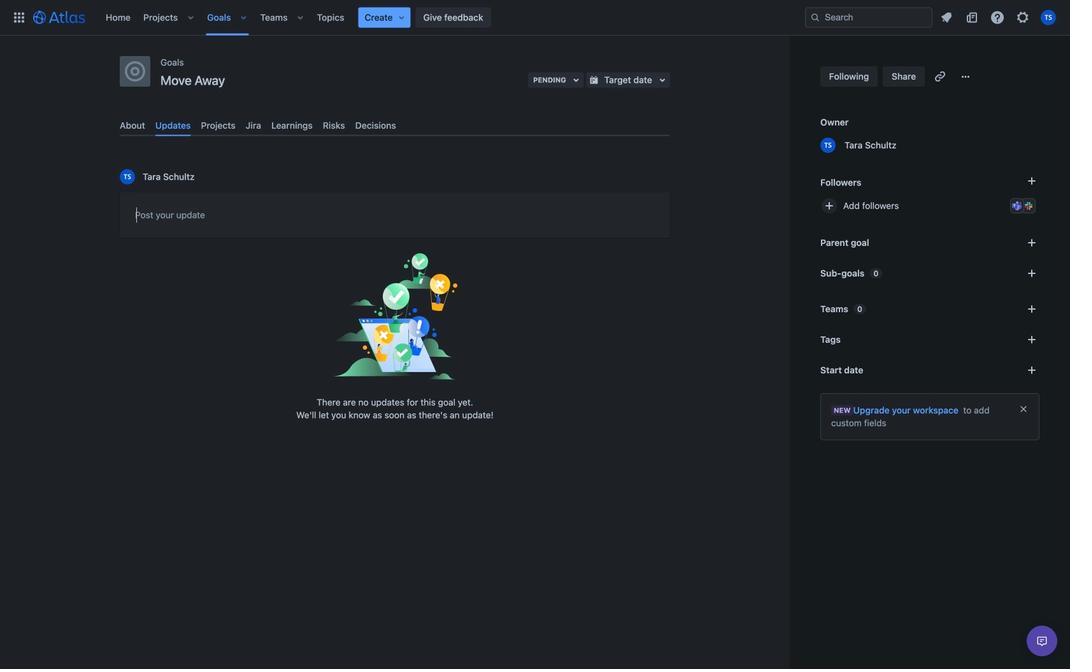 Task type: locate. For each thing, give the bounding box(es) containing it.
add tag image
[[1025, 332, 1040, 347]]

add a follower image
[[1025, 173, 1040, 189]]

add follower image
[[822, 198, 838, 214]]

help image
[[991, 10, 1006, 25]]

close banner image
[[1019, 404, 1029, 414]]

Main content area, start typing to enter text. text field
[[135, 208, 655, 227]]

search image
[[811, 12, 821, 23]]

banner
[[0, 0, 1071, 36]]

tab list
[[115, 115, 676, 136]]

set start date image
[[1025, 363, 1040, 378]]

None search field
[[806, 7, 933, 28]]

settings image
[[1016, 10, 1031, 25]]



Task type: describe. For each thing, give the bounding box(es) containing it.
account image
[[1042, 10, 1057, 25]]

top element
[[8, 0, 806, 35]]

notifications image
[[940, 10, 955, 25]]

add team image
[[1025, 301, 1040, 317]]

goal icon image
[[125, 61, 145, 82]]

msteams logo showing  channels are connected to this goal image
[[1013, 201, 1023, 211]]

more icon image
[[959, 69, 974, 84]]

switch to... image
[[11, 10, 27, 25]]

Search field
[[806, 7, 933, 28]]

slack logo showing nan channels are connected to this goal image
[[1024, 201, 1035, 211]]

open intercom messenger image
[[1035, 634, 1050, 649]]



Task type: vqa. For each thing, say whether or not it's contained in the screenshot.
Add team 'image'
yes



